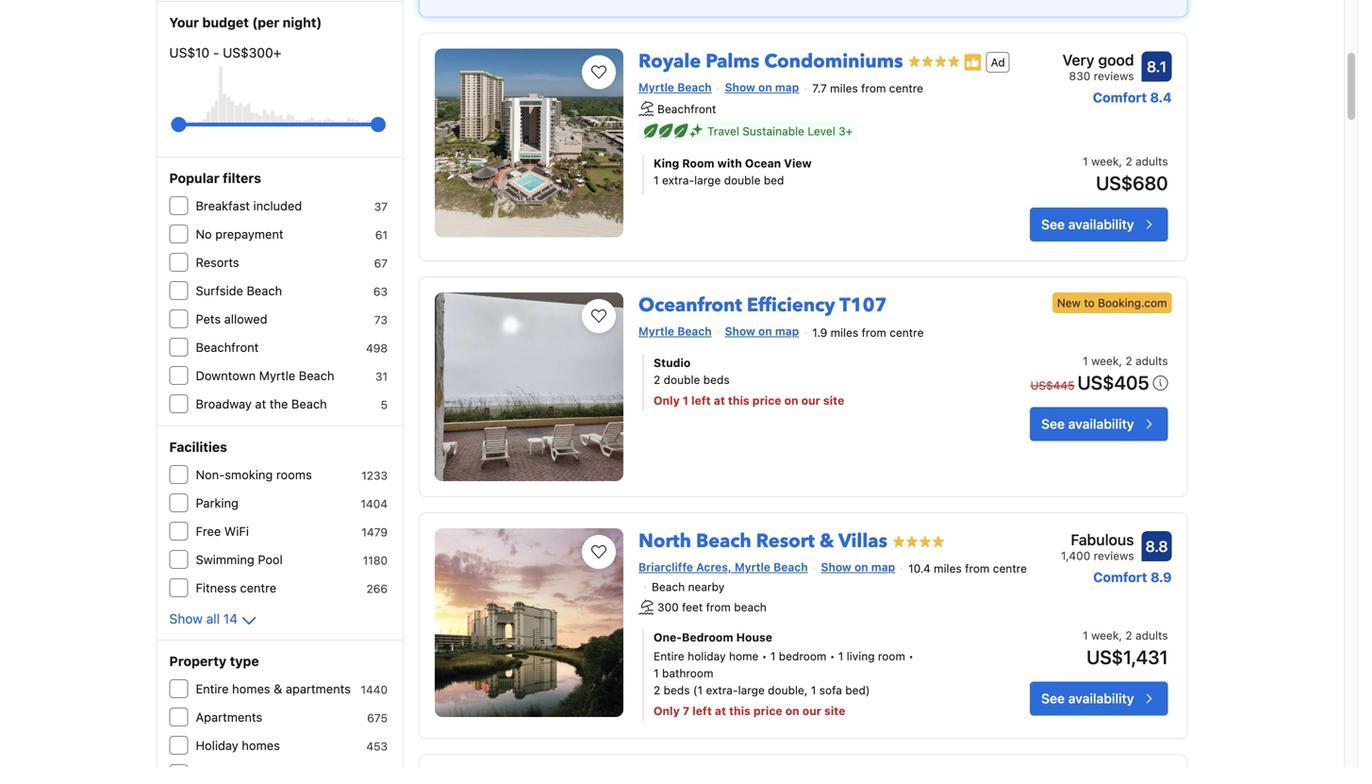 Task type: vqa. For each thing, say whether or not it's contained in the screenshot.
61 on the left of the page
yes



Task type: locate. For each thing, give the bounding box(es) containing it.
2 vertical spatial miles
[[934, 562, 962, 575]]

from right 10.4 in the bottom right of the page
[[966, 562, 990, 575]]

1 inside 1 week , 2 adults us$680
[[1084, 155, 1089, 168]]

centre left 1,400
[[994, 562, 1028, 575]]

2 vertical spatial week
[[1092, 629, 1120, 642]]

2 up us$1,431
[[1126, 629, 1133, 642]]

downtown myrtle beach
[[196, 369, 335, 383]]

1 vertical spatial beds
[[664, 684, 690, 697]]

on for 1.9 miles from centre
[[759, 325, 773, 338]]

this inside studio 2 double beds only 1 left at this price on our site
[[729, 394, 750, 407]]

centre for 7.7 miles from centre
[[890, 82, 924, 95]]

1 week , 2 adults
[[1084, 354, 1169, 368]]

1 , from the top
[[1120, 155, 1123, 168]]

all
[[206, 611, 220, 627]]

3 availability from the top
[[1069, 691, 1135, 706]]

site inside the one-bedroom house entire holiday home • 1 bedroom • 1 living room • 1 bathroom 2 beds (1 extra-large double, 1 sofa bed) only 7 left at this price on our site
[[825, 704, 846, 718]]

comfort down very good 830 reviews
[[1094, 90, 1148, 105]]

67
[[374, 257, 388, 270]]

2 vertical spatial see availability
[[1042, 691, 1135, 706]]

resorts
[[196, 255, 239, 269]]

map for condominiums
[[776, 81, 800, 94]]

• down one-bedroom house 'link'
[[830, 650, 836, 663]]

reviews down fabulous
[[1094, 549, 1135, 563]]

2 horizontal spatial •
[[909, 650, 914, 663]]

61
[[375, 228, 388, 242]]

see for royale palms condominiums
[[1042, 217, 1066, 232]]

miles for 1.9
[[831, 326, 859, 339]]

2 , from the top
[[1120, 354, 1123, 368]]

ad
[[992, 56, 1006, 69]]

from down condominiums
[[862, 82, 887, 95]]

surfside
[[196, 284, 243, 298]]

breakfast included
[[196, 199, 302, 213]]

2 week from the top
[[1092, 354, 1120, 368]]

1 vertical spatial week
[[1092, 354, 1120, 368]]

homes for holiday
[[242, 738, 280, 753]]

1 availability from the top
[[1069, 217, 1135, 232]]

1 myrtle beach from the top
[[639, 81, 712, 94]]

royale palms condominiums
[[639, 48, 904, 74]]

, for royale palms condominiums
[[1120, 155, 1123, 168]]

3 see from the top
[[1042, 691, 1066, 706]]

1 inside studio 2 double beds only 1 left at this price on our site
[[683, 394, 689, 407]]

0 vertical spatial only
[[654, 394, 680, 407]]

0 vertical spatial show on map
[[725, 81, 800, 94]]

1 left living
[[839, 650, 844, 663]]

on down double,
[[786, 704, 800, 718]]

beach inside '10.4 miles from centre beach nearby'
[[652, 580, 685, 593]]

1 vertical spatial see availability
[[1042, 416, 1135, 432]]

house
[[737, 631, 773, 644]]

myrtle up the on the bottom
[[259, 369, 296, 383]]

1 vertical spatial miles
[[831, 326, 859, 339]]

from down nearby
[[706, 601, 731, 614]]

37
[[374, 200, 388, 213]]

map for resort
[[872, 561, 896, 574]]

3 • from the left
[[909, 650, 914, 663]]

& left villas
[[820, 529, 835, 555]]

double down the 'with'
[[725, 174, 761, 187]]

scored 8.1 element
[[1142, 51, 1173, 81]]

reviews inside fabulous 1,400 reviews
[[1094, 549, 1135, 563]]

type
[[230, 654, 259, 669]]

homes down apartments
[[242, 738, 280, 753]]

1 inside king room with ocean view 1 extra-large double bed
[[654, 174, 659, 187]]

1 vertical spatial see
[[1042, 416, 1066, 432]]

week up us$680
[[1092, 155, 1120, 168]]

the
[[270, 397, 288, 411]]

new to booking.com
[[1058, 296, 1168, 310]]

1 reviews from the top
[[1094, 69, 1135, 82]]

briarcliffe acres, myrtle beach
[[639, 561, 808, 574]]

beds down 'oceanfront'
[[704, 373, 730, 386]]

2 up us$405
[[1126, 354, 1133, 368]]

homes down type
[[232, 682, 270, 696]]

0 vertical spatial see
[[1042, 217, 1066, 232]]

1,400
[[1062, 549, 1091, 563]]

see availability down us$680
[[1042, 217, 1135, 232]]

3 , from the top
[[1120, 629, 1123, 642]]

royale
[[639, 48, 701, 74]]

entire down 'one-'
[[654, 650, 685, 663]]

nearby
[[688, 580, 725, 593]]

1 horizontal spatial extra-
[[706, 684, 739, 697]]

see availability link down us$1,431
[[1031, 682, 1169, 716]]

, inside 1 week , 2 adults us$1,431
[[1120, 629, 1123, 642]]

• right "home"
[[762, 650, 768, 663]]

show for 7.7 miles from centre
[[725, 81, 756, 94]]

&
[[820, 529, 835, 555], [274, 682, 282, 696]]

2 for 1 week , 2 adults us$1,431
[[1126, 629, 1133, 642]]

beds inside the one-bedroom house entire holiday home • 1 bedroom • 1 living room • 1 bathroom 2 beds (1 extra-large double, 1 sofa bed) only 7 left at this price on our site
[[664, 684, 690, 697]]

1 see from the top
[[1042, 217, 1066, 232]]

2 left '(1'
[[654, 684, 661, 697]]

good
[[1099, 51, 1135, 69]]

2 inside 1 week , 2 adults us$680
[[1126, 155, 1133, 168]]

miles inside '10.4 miles from centre beach nearby'
[[934, 562, 962, 575]]

0 vertical spatial reviews
[[1094, 69, 1135, 82]]

king room with ocean view link
[[654, 155, 973, 172]]

royale palms condominiums image
[[435, 48, 624, 237]]

1 horizontal spatial entire
[[654, 650, 685, 663]]

3 adults from the top
[[1136, 629, 1169, 642]]

north beach resort & villas
[[639, 529, 888, 555]]

double inside king room with ocean view 1 extra-large double bed
[[725, 174, 761, 187]]

adults inside 1 week , 2 adults us$680
[[1136, 155, 1169, 168]]

0 vertical spatial beachfront
[[658, 102, 717, 115]]

1479
[[362, 526, 388, 539]]

see availability down us$1,431
[[1042, 691, 1135, 706]]

1 vertical spatial availability
[[1069, 416, 1135, 432]]

price
[[753, 394, 782, 407], [754, 704, 783, 718]]

1404
[[361, 497, 388, 511]]

show on map down oceanfront efficiency t107
[[725, 325, 800, 338]]

fitness centre
[[196, 581, 277, 595]]

1 horizontal spatial large
[[739, 684, 765, 697]]

royale palms condominiums link
[[639, 41, 904, 74]]

, for north beach resort & villas
[[1120, 629, 1123, 642]]

home
[[729, 650, 759, 663]]

site down studio link
[[824, 394, 845, 407]]

us$10 - us$300+
[[169, 45, 282, 60]]

our down sofa
[[803, 704, 822, 718]]

availability
[[1069, 217, 1135, 232], [1069, 416, 1135, 432], [1069, 691, 1135, 706]]

8.8
[[1146, 538, 1169, 556]]

map down efficiency on the top of the page
[[776, 325, 800, 338]]

beachfront up downtown
[[196, 340, 259, 354]]

0 vertical spatial see availability
[[1042, 217, 1135, 232]]

0 vertical spatial comfort
[[1094, 90, 1148, 105]]

2 inside studio 2 double beds only 1 left at this price on our site
[[654, 373, 661, 386]]

budget
[[202, 15, 249, 30]]

pool
[[258, 553, 283, 567]]

from for 7.7
[[862, 82, 887, 95]]

this inside the one-bedroom house entire holiday home • 1 bedroom • 1 living room • 1 bathroom 2 beds (1 extra-large double, 1 sofa bed) only 7 left at this price on our site
[[730, 704, 751, 718]]

2 vertical spatial adults
[[1136, 629, 1169, 642]]

adults up us$1,431
[[1136, 629, 1169, 642]]

3 week from the top
[[1092, 629, 1120, 642]]

1 down studio
[[683, 394, 689, 407]]

adults up us$405
[[1136, 354, 1169, 368]]

sofa
[[820, 684, 843, 697]]

miles for 10.4
[[934, 562, 962, 575]]

3 see availability from the top
[[1042, 691, 1135, 706]]

675
[[367, 712, 388, 725]]

on
[[759, 81, 773, 94], [759, 325, 773, 338], [785, 394, 799, 407], [855, 561, 869, 574], [786, 704, 800, 718]]

0 vertical spatial &
[[820, 529, 835, 555]]

myrtle beach
[[639, 81, 712, 94], [639, 325, 712, 338]]

see for north beach resort & villas
[[1042, 691, 1066, 706]]

show down villas
[[822, 561, 852, 574]]

our inside the one-bedroom house entire holiday home • 1 bedroom • 1 living room • 1 bathroom 2 beds (1 extra-large double, 1 sofa bed) only 7 left at this price on our site
[[803, 704, 822, 718]]

1 horizontal spatial double
[[725, 174, 761, 187]]

miles for 7.7
[[831, 82, 859, 95]]

1 vertical spatial map
[[776, 325, 800, 338]]

1 vertical spatial only
[[654, 704, 680, 718]]

availability down us$680
[[1069, 217, 1135, 232]]

, up us$1,431
[[1120, 629, 1123, 642]]

300
[[658, 601, 679, 614]]

map down villas
[[872, 561, 896, 574]]

night)
[[283, 15, 322, 30]]

, up us$680
[[1120, 155, 1123, 168]]

non-
[[196, 468, 225, 482]]

centre for 10.4 miles from centre beach nearby
[[994, 562, 1028, 575]]

at inside the one-bedroom house entire holiday home • 1 bedroom • 1 living room • 1 bathroom 2 beds (1 extra-large double, 1 sofa bed) only 7 left at this price on our site
[[715, 704, 727, 718]]

2 adults from the top
[[1136, 354, 1169, 368]]

myrtle beach down 'oceanfront'
[[639, 325, 712, 338]]

3 see availability link from the top
[[1031, 682, 1169, 716]]

myrtle beach down 'royale'
[[639, 81, 712, 94]]

availability down us$405
[[1069, 416, 1135, 432]]

2 vertical spatial see
[[1042, 691, 1066, 706]]

centre inside '10.4 miles from centre beach nearby'
[[994, 562, 1028, 575]]

1 only from the top
[[654, 394, 680, 407]]

0 vertical spatial map
[[776, 81, 800, 94]]

0 vertical spatial myrtle beach
[[639, 81, 712, 94]]

left
[[692, 394, 711, 407], [693, 704, 712, 718]]

price down double,
[[754, 704, 783, 718]]

1 down king
[[654, 174, 659, 187]]

on for 7.7 miles from centre
[[759, 81, 773, 94]]

2 see availability from the top
[[1042, 416, 1135, 432]]

830
[[1070, 69, 1091, 82]]

show on map for condominiums
[[725, 81, 800, 94]]

1 vertical spatial our
[[803, 704, 822, 718]]

show on map down villas
[[822, 561, 896, 574]]

2 availability from the top
[[1069, 416, 1135, 432]]

0 vertical spatial ,
[[1120, 155, 1123, 168]]

0 horizontal spatial &
[[274, 682, 282, 696]]

1 vertical spatial large
[[739, 684, 765, 697]]

on down villas
[[855, 561, 869, 574]]

show on map down royale palms condominiums
[[725, 81, 800, 94]]

1 vertical spatial this
[[730, 704, 751, 718]]

us$445
[[1031, 379, 1075, 392]]

entire down property type
[[196, 682, 229, 696]]

1 see availability from the top
[[1042, 217, 1135, 232]]

see availability link down us$680
[[1031, 208, 1169, 242]]

site down sofa
[[825, 704, 846, 718]]

1 left sofa
[[811, 684, 817, 697]]

t107
[[840, 293, 888, 319]]

extra-
[[663, 174, 695, 187], [706, 684, 739, 697]]

miles right 7.7
[[831, 82, 859, 95]]

show on map
[[725, 81, 800, 94], [725, 325, 800, 338], [822, 561, 896, 574]]

0 vertical spatial beds
[[704, 373, 730, 386]]

1 vertical spatial beachfront
[[196, 340, 259, 354]]

beds down 'bathroom'
[[664, 684, 690, 697]]

north
[[639, 529, 692, 555]]

from for 300
[[706, 601, 731, 614]]

this right the '7'
[[730, 704, 751, 718]]

0 vertical spatial our
[[802, 394, 821, 407]]

1 vertical spatial price
[[754, 704, 783, 718]]

myrtle down 'royale'
[[639, 81, 675, 94]]

week
[[1092, 155, 1120, 168], [1092, 354, 1120, 368], [1092, 629, 1120, 642]]

beach up broadway at the beach
[[299, 369, 335, 383]]

extra- down king
[[663, 174, 695, 187]]

0 horizontal spatial large
[[695, 174, 721, 187]]

comfort
[[1094, 90, 1148, 105], [1094, 570, 1148, 585]]

holiday homes
[[196, 738, 280, 753]]

wifi
[[224, 524, 249, 538]]

0 horizontal spatial beds
[[664, 684, 690, 697]]

show down oceanfront efficiency t107
[[725, 325, 756, 338]]

week for royale palms condominiums
[[1092, 155, 1120, 168]]

2 • from the left
[[830, 650, 836, 663]]

1 vertical spatial ,
[[1120, 354, 1123, 368]]

1 vertical spatial double
[[664, 373, 701, 386]]

us$405
[[1078, 371, 1150, 394]]

beach up briarcliffe acres, myrtle beach
[[696, 529, 752, 555]]

0 horizontal spatial double
[[664, 373, 701, 386]]

on inside the one-bedroom house entire holiday home • 1 bedroom • 1 living room • 1 bathroom 2 beds (1 extra-large double, 1 sofa bed) only 7 left at this price on our site
[[786, 704, 800, 718]]

group
[[179, 109, 378, 140]]

1 down 830
[[1084, 155, 1089, 168]]

,
[[1120, 155, 1123, 168], [1120, 354, 1123, 368], [1120, 629, 1123, 642]]

comfort down fabulous 1,400 reviews
[[1094, 570, 1148, 585]]

1 vertical spatial extra-
[[706, 684, 739, 697]]

1 vertical spatial &
[[274, 682, 282, 696]]

0 vertical spatial left
[[692, 394, 711, 407]]

0 vertical spatial this
[[729, 394, 750, 407]]

2 only from the top
[[654, 704, 680, 718]]

myrtle beach for 1.9 miles from centre
[[639, 325, 712, 338]]

price down studio link
[[753, 394, 782, 407]]

large down room on the right top
[[695, 174, 721, 187]]

extra- right '(1'
[[706, 684, 739, 697]]

1 week from the top
[[1092, 155, 1120, 168]]

week up us$1,431
[[1092, 629, 1120, 642]]

1 horizontal spatial beds
[[704, 373, 730, 386]]

, up us$405
[[1120, 354, 1123, 368]]

double down studio
[[664, 373, 701, 386]]

2 inside 1 week , 2 adults us$1,431
[[1126, 629, 1133, 642]]

from down t107
[[862, 326, 887, 339]]

1 see availability link from the top
[[1031, 208, 1169, 242]]

myrtle up studio
[[639, 325, 675, 338]]

miles right 1.9
[[831, 326, 859, 339]]

from for 1.9
[[862, 326, 887, 339]]

your
[[169, 15, 199, 30]]

beach down resort
[[774, 561, 808, 574]]

1 vertical spatial homes
[[242, 738, 280, 753]]

1440
[[361, 683, 388, 696]]

0 horizontal spatial •
[[762, 650, 768, 663]]

only left the '7'
[[654, 704, 680, 718]]

2 down studio
[[654, 373, 661, 386]]

from inside '10.4 miles from centre beach nearby'
[[966, 562, 990, 575]]

1 adults from the top
[[1136, 155, 1169, 168]]

1 horizontal spatial •
[[830, 650, 836, 663]]

bedroom
[[682, 631, 734, 644]]

see availability down us$405
[[1042, 416, 1135, 432]]

availability down us$1,431
[[1069, 691, 1135, 706]]

week inside 1 week , 2 adults us$1,431
[[1092, 629, 1120, 642]]

north beach resort & villas link
[[639, 521, 888, 555]]

large down "home"
[[739, 684, 765, 697]]

free wifi
[[196, 524, 249, 538]]

0 vertical spatial large
[[695, 174, 721, 187]]

week inside 1 week , 2 adults us$680
[[1092, 155, 1120, 168]]

1 up us$1,431
[[1084, 629, 1089, 642]]

1 horizontal spatial &
[[820, 529, 835, 555]]

beachfront up travel on the right of page
[[658, 102, 717, 115]]

& inside the north beach resort & villas link
[[820, 529, 835, 555]]

1 left 'bathroom'
[[654, 667, 659, 680]]

with
[[718, 157, 743, 170]]

miles right 10.4 in the bottom right of the page
[[934, 562, 962, 575]]

centre right 1.9
[[890, 326, 924, 339]]

& left apartments
[[274, 682, 282, 696]]

0 horizontal spatial entire
[[196, 682, 229, 696]]

fabulous
[[1071, 531, 1135, 549]]

0 vertical spatial miles
[[831, 82, 859, 95]]

1 horizontal spatial beachfront
[[658, 102, 717, 115]]

fabulous element
[[1062, 529, 1135, 551]]

0 vertical spatial extra-
[[663, 174, 695, 187]]

1 vertical spatial reviews
[[1094, 549, 1135, 563]]

this
[[729, 394, 750, 407], [730, 704, 751, 718]]

living
[[847, 650, 875, 663]]

0 vertical spatial site
[[824, 394, 845, 407]]

7.7
[[813, 82, 827, 95]]

2 reviews from the top
[[1094, 549, 1135, 563]]

on down studio link
[[785, 394, 799, 407]]

1 vertical spatial left
[[693, 704, 712, 718]]

breakfast
[[196, 199, 250, 213]]

0 vertical spatial see availability link
[[1031, 208, 1169, 242]]

acres,
[[697, 561, 732, 574]]

0 vertical spatial homes
[[232, 682, 270, 696]]

2 vertical spatial ,
[[1120, 629, 1123, 642]]

large
[[695, 174, 721, 187], [739, 684, 765, 697]]

0 vertical spatial week
[[1092, 155, 1120, 168]]

1 vertical spatial entire
[[196, 682, 229, 696]]

beach down briarcliffe
[[652, 580, 685, 593]]

2 vertical spatial show on map
[[822, 561, 896, 574]]

1 vertical spatial see availability link
[[1031, 407, 1169, 441]]

1 vertical spatial adults
[[1136, 354, 1169, 368]]

0 vertical spatial availability
[[1069, 217, 1135, 232]]

adults up us$680
[[1136, 155, 1169, 168]]

on down royale palms condominiums
[[759, 81, 773, 94]]

this down studio link
[[729, 394, 750, 407]]

myrtle beach for 7.7 miles from centre
[[639, 81, 712, 94]]

show down palms
[[725, 81, 756, 94]]

2 up us$680
[[1126, 155, 1133, 168]]

free
[[196, 524, 221, 538]]

show left all
[[169, 611, 203, 627]]

1 vertical spatial site
[[825, 704, 846, 718]]

2 vertical spatial map
[[872, 561, 896, 574]]

see availability link down us$405
[[1031, 407, 1169, 441]]

see availability for royale palms condominiums
[[1042, 217, 1135, 232]]

adults inside 1 week , 2 adults us$1,431
[[1136, 629, 1169, 642]]

, inside 1 week , 2 adults us$680
[[1120, 155, 1123, 168]]

2 vertical spatial availability
[[1069, 691, 1135, 706]]

double,
[[768, 684, 808, 697]]

popular filters
[[169, 170, 261, 186]]

oceanfront efficiency t107 image
[[435, 293, 624, 481]]

week up us$405
[[1092, 354, 1120, 368]]

on for 10.4 miles from centre
[[855, 561, 869, 574]]

2 for 1 week , 2 adults
[[1126, 354, 1133, 368]]

2 vertical spatial see availability link
[[1031, 682, 1169, 716]]

0 vertical spatial price
[[753, 394, 782, 407]]

• right room
[[909, 650, 914, 663]]

1.9
[[813, 326, 828, 339]]

0 horizontal spatial extra-
[[663, 174, 695, 187]]

1 inside 1 week , 2 adults us$1,431
[[1084, 629, 1089, 642]]

0 vertical spatial double
[[725, 174, 761, 187]]

prepayment
[[215, 227, 284, 241]]

our down studio link
[[802, 394, 821, 407]]

2 myrtle beach from the top
[[639, 325, 712, 338]]

1 vertical spatial comfort
[[1094, 570, 1148, 585]]

studio 2 double beds only 1 left at this price on our site
[[654, 356, 845, 407]]

beach
[[678, 81, 712, 94], [247, 284, 282, 298], [678, 325, 712, 338], [299, 369, 335, 383], [292, 397, 327, 411], [696, 529, 752, 555], [774, 561, 808, 574], [652, 580, 685, 593]]

0 vertical spatial entire
[[654, 650, 685, 663]]

see
[[1042, 217, 1066, 232], [1042, 416, 1066, 432], [1042, 691, 1066, 706]]

63
[[374, 285, 388, 298]]

0 vertical spatial adults
[[1136, 155, 1169, 168]]

miles
[[831, 82, 859, 95], [831, 326, 859, 339], [934, 562, 962, 575]]

extra- inside the one-bedroom house entire holiday home • 1 bedroom • 1 living room • 1 bathroom 2 beds (1 extra-large double, 1 sofa bed) only 7 left at this price on our site
[[706, 684, 739, 697]]

1 vertical spatial myrtle beach
[[639, 325, 712, 338]]

adults for north beach resort & villas
[[1136, 629, 1169, 642]]

sustainable
[[743, 125, 805, 138]]



Task type: describe. For each thing, give the bounding box(es) containing it.
very
[[1063, 51, 1095, 69]]

studio
[[654, 356, 691, 369]]

2 see from the top
[[1042, 416, 1066, 432]]

oceanfront
[[639, 293, 743, 319]]

on inside studio 2 double beds only 1 left at this price on our site
[[785, 394, 799, 407]]

bed)
[[846, 684, 871, 697]]

king
[[654, 157, 680, 170]]

reviews inside very good 830 reviews
[[1094, 69, 1135, 82]]

room
[[683, 157, 715, 170]]

villas
[[839, 529, 888, 555]]

myrtle down north beach resort & villas
[[735, 561, 771, 574]]

palms
[[706, 48, 760, 74]]

price inside the one-bedroom house entire holiday home • 1 bedroom • 1 living room • 1 bathroom 2 beds (1 extra-large double, 1 sofa bed) only 7 left at this price on our site
[[754, 704, 783, 718]]

availability for north beach resort & villas
[[1069, 691, 1135, 706]]

1 up us$405
[[1084, 354, 1089, 368]]

2 for 1 week , 2 adults us$680
[[1126, 155, 1133, 168]]

entire inside the one-bedroom house entire holiday home • 1 bedroom • 1 living room • 1 bathroom 2 beds (1 extra-large double, 1 sofa bed) only 7 left at this price on our site
[[654, 650, 685, 663]]

1180
[[363, 554, 388, 567]]

no prepayment
[[196, 227, 284, 241]]

us$1,431
[[1087, 646, 1169, 668]]

oceanfront efficiency t107
[[639, 293, 888, 319]]

show for 1.9 miles from centre
[[725, 325, 756, 338]]

room
[[879, 650, 906, 663]]

only inside studio 2 double beds only 1 left at this price on our site
[[654, 394, 680, 407]]

this property is part of our preferred partner programme. it is committed to providing commendable service and good value. it will pay us a higher commission if you make a booking. image
[[964, 53, 983, 72]]

1 week , 2 adults us$1,431
[[1084, 629, 1169, 668]]

scored 8.8 element
[[1142, 531, 1173, 562]]

beach
[[734, 601, 767, 614]]

14
[[223, 611, 238, 627]]

your budget (per night)
[[169, 15, 322, 30]]

8.4
[[1151, 90, 1173, 105]]

new
[[1058, 296, 1081, 310]]

extra- inside king room with ocean view 1 extra-large double bed
[[663, 174, 695, 187]]

centre down the "pool"
[[240, 581, 277, 595]]

beach down 'oceanfront'
[[678, 325, 712, 338]]

this property is part of our preferred partner programme. it is committed to providing commendable service and good value. it will pay us a higher commission if you make a booking. image
[[964, 53, 983, 72]]

see availability for north beach resort & villas
[[1042, 691, 1135, 706]]

level
[[808, 125, 836, 138]]

parking
[[196, 496, 239, 510]]

adults for royale palms condominiums
[[1136, 155, 1169, 168]]

travel
[[708, 125, 740, 138]]

show all 14
[[169, 611, 238, 627]]

fabulous 1,400 reviews
[[1062, 531, 1135, 563]]

bathroom
[[663, 667, 714, 680]]

only inside the one-bedroom house entire holiday home • 1 bedroom • 1 living room • 1 bathroom 2 beds (1 extra-large double, 1 sofa bed) only 7 left at this price on our site
[[654, 704, 680, 718]]

surfside beach
[[196, 284, 282, 298]]

booking.com
[[1099, 296, 1168, 310]]

1 vertical spatial show on map
[[725, 325, 800, 338]]

2 inside the one-bedroom house entire holiday home • 1 bedroom • 1 living room • 1 bathroom 2 beds (1 extra-large double, 1 sofa bed) only 7 left at this price on our site
[[654, 684, 661, 697]]

10.4
[[909, 562, 931, 575]]

briarcliffe
[[639, 561, 694, 574]]

31
[[376, 370, 388, 383]]

1233
[[362, 469, 388, 482]]

site inside studio 2 double beds only 1 left at this price on our site
[[824, 394, 845, 407]]

centre for 1.9 miles from centre
[[890, 326, 924, 339]]

week for north beach resort & villas
[[1092, 629, 1120, 642]]

king room with ocean view 1 extra-large double bed
[[654, 157, 812, 187]]

broadway at the beach
[[196, 397, 327, 411]]

beach right the on the bottom
[[292, 397, 327, 411]]

5
[[381, 398, 388, 411]]

show on map for resort
[[822, 561, 896, 574]]

very good 830 reviews
[[1063, 51, 1135, 82]]

double inside studio 2 double beds only 1 left at this price on our site
[[664, 373, 701, 386]]

property group
[[419, 0, 1189, 17]]

beach up allowed
[[247, 284, 282, 298]]

comfort for north beach resort & villas
[[1094, 570, 1148, 585]]

beds inside studio 2 double beds only 1 left at this price on our site
[[704, 373, 730, 386]]

300 feet from beach
[[658, 601, 767, 614]]

show for 10.4 miles from centre
[[822, 561, 852, 574]]

1 • from the left
[[762, 650, 768, 663]]

2 see availability link from the top
[[1031, 407, 1169, 441]]

bedroom
[[779, 650, 827, 663]]

studio link
[[654, 354, 973, 371]]

downtown
[[196, 369, 256, 383]]

homes for entire
[[232, 682, 270, 696]]

us$680
[[1097, 172, 1169, 194]]

1 week , 2 adults us$680
[[1084, 155, 1169, 194]]

condominiums
[[765, 48, 904, 74]]

travel sustainable level 3+
[[708, 125, 853, 138]]

one-bedroom house entire holiday home • 1 bedroom • 1 living room • 1 bathroom 2 beds (1 extra-large double, 1 sofa bed) only 7 left at this price on our site
[[654, 631, 914, 718]]

show all 14 button
[[169, 610, 261, 632]]

apartments
[[196, 710, 262, 724]]

efficiency
[[747, 293, 836, 319]]

holiday
[[688, 650, 726, 663]]

left inside the one-bedroom house entire holiday home • 1 bedroom • 1 living room • 1 bathroom 2 beds (1 extra-large double, 1 sofa bed) only 7 left at this price on our site
[[693, 704, 712, 718]]

us$300+
[[223, 45, 282, 60]]

beach down 'royale'
[[678, 81, 712, 94]]

north beach resort & villas image
[[435, 529, 624, 717]]

1 down house
[[771, 650, 776, 663]]

1.9 miles from centre
[[813, 326, 924, 339]]

show inside dropdown button
[[169, 611, 203, 627]]

8.1
[[1148, 57, 1168, 75]]

from for 10.4
[[966, 562, 990, 575]]

our inside studio 2 double beds only 1 left at this price on our site
[[802, 394, 821, 407]]

7
[[683, 704, 690, 718]]

holiday
[[196, 738, 239, 753]]

at inside studio 2 double beds only 1 left at this price on our site
[[714, 394, 726, 407]]

comfort for royale palms condominiums
[[1094, 90, 1148, 105]]

left inside studio 2 double beds only 1 left at this price on our site
[[692, 394, 711, 407]]

us$10
[[169, 45, 210, 60]]

price inside studio 2 double beds only 1 left at this price on our site
[[753, 394, 782, 407]]

(per
[[252, 15, 280, 30]]

availability for royale palms condominiums
[[1069, 217, 1135, 232]]

266
[[367, 582, 388, 596]]

large inside the one-bedroom house entire holiday home • 1 bedroom • 1 living room • 1 bathroom 2 beds (1 extra-large double, 1 sofa bed) only 7 left at this price on our site
[[739, 684, 765, 697]]

-
[[213, 45, 219, 60]]

73
[[375, 313, 388, 327]]

comfort 8.9
[[1094, 570, 1173, 585]]

allowed
[[224, 312, 268, 326]]

very good element
[[1063, 48, 1135, 71]]

one-
[[654, 631, 682, 644]]

swimming
[[196, 553, 255, 567]]

see availability link for royale palms condominiums
[[1031, 208, 1169, 242]]

non-smoking rooms
[[196, 468, 312, 482]]

see availability link for north beach resort & villas
[[1031, 682, 1169, 716]]

to
[[1085, 296, 1095, 310]]

0 horizontal spatial beachfront
[[196, 340, 259, 354]]

large inside king room with ocean view 1 extra-large double bed
[[695, 174, 721, 187]]

smoking
[[225, 468, 273, 482]]



